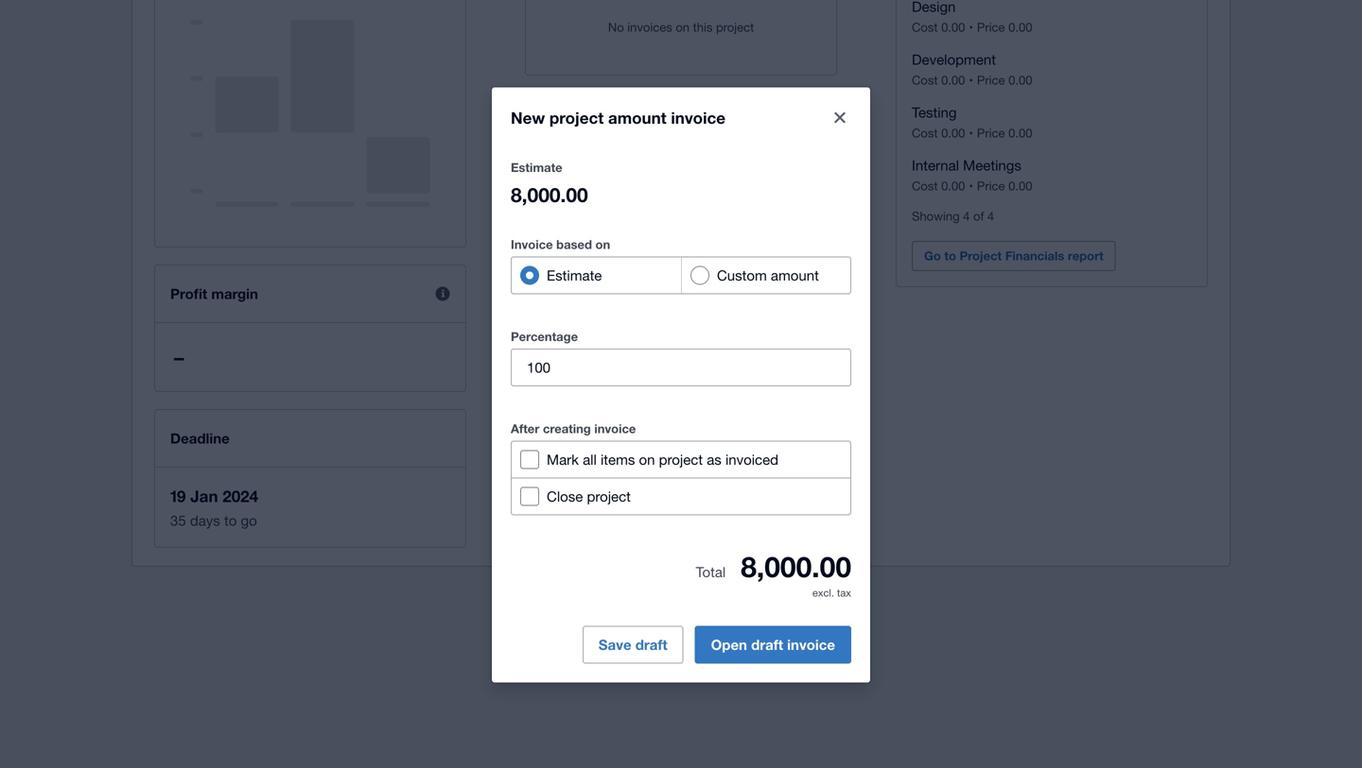 Task type: vqa. For each thing, say whether or not it's contained in the screenshot.
For
no



Task type: describe. For each thing, give the bounding box(es) containing it.
mark
[[547, 452, 579, 468]]

• inside testing cost 0.00 • price 0.00
[[969, 126, 973, 140]]

new project amount invoice dialog
[[492, 88, 870, 683]]

draft for save
[[635, 637, 667, 654]]

this
[[693, 20, 713, 35]]

go to project financials report
[[924, 249, 1104, 263]]

on for remaining
[[676, 20, 690, 35]]

creating
[[543, 422, 591, 437]]

no
[[608, 20, 624, 35]]

go to project financials report button
[[912, 241, 1116, 271]]

close button
[[821, 99, 859, 137]]

mark all items on project as invoiced
[[547, 452, 778, 468]]

excl. tax
[[812, 588, 851, 600]]

showing 4 of 4
[[912, 209, 994, 224]]

save draft
[[599, 637, 667, 654]]

project right this
[[716, 20, 754, 35]]

8,000.00 for 8,000.00
[[741, 550, 851, 584]]

report
[[1068, 249, 1104, 263]]

invoice based on
[[511, 238, 610, 252]]

8,000.00 for 8,000.00 remaining
[[541, 170, 618, 193]]

1 horizontal spatial invoice
[[671, 108, 725, 127]]

project left as
[[659, 452, 703, 468]]

amount inside invoice based on group
[[771, 267, 819, 284]]

0.00 down testing
[[941, 126, 965, 140]]

profit
[[170, 286, 207, 303]]

1 price from the top
[[977, 20, 1005, 35]]

cost inside development cost 0.00 • price 0.00
[[912, 73, 938, 87]]

1 • from the top
[[969, 20, 973, 35]]

price inside development cost 0.00 • price 0.00
[[977, 73, 1005, 87]]

project
[[960, 249, 1002, 263]]

all
[[583, 452, 597, 468]]

go
[[924, 249, 941, 263]]

excl.
[[812, 588, 834, 600]]

1 4 from the left
[[963, 209, 970, 224]]

on inside after creating invoice group
[[639, 452, 655, 468]]

0.00 down internal
[[941, 179, 965, 193]]

2024
[[223, 487, 258, 506]]

items
[[601, 452, 635, 468]]

project for new project amount invoice
[[549, 108, 604, 127]]

invoice project amount button
[[541, 261, 701, 291]]

0 vertical spatial estimate
[[541, 114, 601, 131]]

35
[[170, 513, 186, 529]]

0.00 down development
[[941, 73, 965, 87]]

total
[[696, 564, 726, 581]]

0.00 down "meetings"
[[1008, 179, 1032, 193]]

invoice for invoice based on
[[511, 238, 553, 252]]

showing
[[912, 209, 960, 224]]

custom amount
[[717, 267, 819, 284]]

testing
[[912, 104, 957, 121]]

open draft invoice
[[711, 637, 835, 654]]

price inside testing cost 0.00 • price 0.00
[[977, 126, 1005, 140]]

after
[[511, 422, 539, 437]]

value
[[541, 345, 578, 362]]

project for close project
[[587, 489, 631, 505]]

profit margin
[[170, 286, 258, 303]]

close image
[[834, 112, 846, 124]]

• inside development cost 0.00 • price 0.00
[[969, 73, 973, 87]]

to inside button
[[944, 249, 956, 263]]

after creating invoice
[[511, 422, 636, 437]]



Task type: locate. For each thing, give the bounding box(es) containing it.
8,000.00 up invoice based on
[[511, 183, 588, 207]]

close
[[547, 489, 583, 505]]

19
[[170, 487, 186, 506]]

save
[[599, 637, 631, 654]]

based
[[556, 238, 592, 252]]

4 right showing
[[963, 209, 970, 224]]

cost down testing
[[912, 126, 938, 140]]

on right items
[[639, 452, 655, 468]]

0 horizontal spatial of
[[581, 345, 595, 362]]

• up "meetings"
[[969, 126, 973, 140]]

on right based on the top left of the page
[[595, 238, 610, 252]]

0 vertical spatial to
[[944, 249, 956, 263]]

0.00 up testing cost 0.00 • price 0.00
[[1008, 73, 1032, 87]]

1 vertical spatial on
[[595, 238, 610, 252]]

invoice for after creating invoice
[[594, 422, 636, 437]]

invoice inside button
[[787, 637, 835, 654]]

cost 0.00 • price 0.00
[[912, 20, 1032, 35]]

value of time, tasks & expenses
[[541, 345, 755, 362]]

deadline
[[170, 430, 230, 447]]

0.00 up development cost 0.00 • price 0.00
[[1008, 20, 1032, 35]]

0.00 right after
[[541, 402, 580, 425]]

draft right the save
[[635, 637, 667, 654]]

cost inside testing cost 0.00 • price 0.00
[[912, 126, 938, 140]]

2 4 from the left
[[987, 209, 994, 224]]

invoice based on group
[[511, 257, 851, 295]]

estimate down new
[[511, 160, 562, 175]]

4 cost from the top
[[912, 179, 938, 193]]

2 draft from the left
[[751, 637, 783, 654]]

2 price from the top
[[977, 73, 1005, 87]]

financials
[[1005, 249, 1064, 263]]

to inside 19 jan 2024 35 days to go
[[224, 513, 237, 529]]

0 horizontal spatial draft
[[635, 637, 667, 654]]

price inside the internal meetings cost 0.00 • price 0.00
[[977, 179, 1005, 193]]

2 vertical spatial estimate
[[547, 267, 602, 284]]

0 horizontal spatial invoice
[[594, 422, 636, 437]]

1 vertical spatial to
[[224, 513, 237, 529]]

0 vertical spatial invoice
[[671, 108, 725, 127]]

after creating invoice group
[[511, 441, 851, 516]]

0 vertical spatial on
[[676, 20, 690, 35]]

expenses
[[690, 345, 755, 362]]

of up project
[[973, 209, 984, 224]]

internal
[[912, 157, 959, 174]]

percentage
[[511, 330, 578, 344]]

invoiced
[[725, 452, 778, 468]]

3 cost from the top
[[912, 126, 938, 140]]

invoice inside button
[[553, 269, 595, 283]]

save draft button
[[582, 626, 683, 664]]

invoice inside dialog
[[511, 238, 553, 252]]

invoice
[[671, 108, 725, 127], [594, 422, 636, 437], [787, 637, 835, 654]]

invoices
[[627, 20, 672, 35]]

invoice left based on the top left of the page
[[511, 238, 553, 252]]

cost inside the internal meetings cost 0.00 • price 0.00
[[912, 179, 938, 193]]

tasks
[[636, 345, 673, 362]]

amount right custom
[[771, 267, 819, 284]]

amount left custom
[[644, 269, 688, 283]]

project inside button
[[599, 269, 640, 283]]

1 horizontal spatial invoice
[[553, 269, 595, 283]]

4
[[963, 209, 970, 224], [987, 209, 994, 224]]

testing cost 0.00 • price 0.00
[[912, 104, 1032, 140]]

meetings
[[963, 157, 1021, 174]]

•
[[969, 20, 973, 35], [969, 73, 973, 87], [969, 126, 973, 140], [969, 179, 973, 193]]

invoice
[[511, 238, 553, 252], [553, 269, 595, 283]]

price
[[977, 20, 1005, 35], [977, 73, 1005, 87], [977, 126, 1005, 140], [977, 179, 1005, 193]]

amount inside button
[[644, 269, 688, 283]]

price up "meetings"
[[977, 126, 1005, 140]]

on left this
[[676, 20, 690, 35]]

8,000.00 up remaining
[[541, 170, 618, 193]]

1 horizontal spatial 4
[[987, 209, 994, 224]]

amount
[[608, 108, 666, 127], [771, 267, 819, 284], [644, 269, 688, 283]]

time,
[[599, 345, 632, 362]]

–
[[174, 346, 184, 369]]

estimate down based on the top left of the page
[[547, 267, 602, 284]]

to right go
[[944, 249, 956, 263]]

3 price from the top
[[977, 126, 1005, 140]]

cost down internal
[[912, 179, 938, 193]]

margin
[[211, 286, 258, 303]]

1 horizontal spatial of
[[973, 209, 984, 224]]

on for custom amount
[[595, 238, 610, 252]]

0 horizontal spatial invoice
[[511, 238, 553, 252]]

19 jan 2024 35 days to go
[[170, 487, 258, 529]]

4 up project
[[987, 209, 994, 224]]

development cost 0.00 • price 0.00
[[912, 51, 1032, 87]]

• down development
[[969, 73, 973, 87]]

project
[[716, 20, 754, 35], [549, 108, 604, 127], [599, 269, 640, 283], [659, 452, 703, 468], [587, 489, 631, 505]]

1 vertical spatial invoice
[[594, 422, 636, 437]]

amount for invoice project amount
[[644, 269, 688, 283]]

of left time,
[[581, 345, 595, 362]]

price down "meetings"
[[977, 179, 1005, 193]]

tax
[[837, 588, 851, 600]]

invoice for invoice project amount
[[553, 269, 595, 283]]

0 vertical spatial invoice
[[511, 238, 553, 252]]

0 horizontal spatial 4
[[963, 209, 970, 224]]

0 field
[[512, 350, 850, 386]]

draft inside button
[[635, 637, 667, 654]]

draft inside button
[[751, 637, 783, 654]]

1 vertical spatial estimate
[[511, 160, 562, 175]]

8,000.00 remaining
[[541, 170, 618, 216]]

development
[[912, 51, 996, 68]]

0.00 up "meetings"
[[1008, 126, 1032, 140]]

estimate inside estimate 8,000.00
[[511, 160, 562, 175]]

new project amount invoice
[[511, 108, 725, 127]]

2 horizontal spatial on
[[676, 20, 690, 35]]

custom
[[717, 267, 767, 284]]

to
[[944, 249, 956, 263], [224, 513, 237, 529]]

1 horizontal spatial on
[[639, 452, 655, 468]]

8,000.00 up 'excl.' at the bottom right of page
[[741, 550, 851, 584]]

of
[[973, 209, 984, 224], [581, 345, 595, 362]]

&
[[677, 345, 687, 362]]

4 • from the top
[[969, 179, 973, 193]]

invoice down 'excl.' at the bottom right of page
[[787, 637, 835, 654]]

draft
[[635, 637, 667, 654], [751, 637, 783, 654]]

new
[[511, 108, 545, 127]]

• inside the internal meetings cost 0.00 • price 0.00
[[969, 179, 973, 193]]

1 vertical spatial invoice
[[553, 269, 595, 283]]

to left go
[[224, 513, 237, 529]]

invoice up items
[[594, 422, 636, 437]]

invoice down based on the top left of the page
[[553, 269, 595, 283]]

• up development
[[969, 20, 973, 35]]

cost
[[912, 20, 938, 35], [912, 73, 938, 87], [912, 126, 938, 140], [912, 179, 938, 193]]

1 horizontal spatial draft
[[751, 637, 783, 654]]

3 • from the top
[[969, 126, 973, 140]]

estimate 8,000.00
[[511, 160, 588, 207]]

1 horizontal spatial to
[[944, 249, 956, 263]]

close project
[[547, 489, 631, 505]]

0.00
[[941, 20, 965, 35], [1008, 20, 1032, 35], [941, 73, 965, 87], [1008, 73, 1032, 87], [941, 126, 965, 140], [1008, 126, 1032, 140], [941, 179, 965, 193], [1008, 179, 1032, 193], [541, 402, 580, 425]]

2 vertical spatial on
[[639, 452, 655, 468]]

estimate up estimate 8,000.00
[[541, 114, 601, 131]]

2 cost from the top
[[912, 73, 938, 87]]

2 • from the top
[[969, 73, 973, 87]]

on
[[676, 20, 690, 35], [595, 238, 610, 252], [639, 452, 655, 468]]

invoice project amount
[[553, 269, 688, 283]]

draft for open
[[751, 637, 783, 654]]

• down "meetings"
[[969, 179, 973, 193]]

price up development cost 0.00 • price 0.00
[[977, 20, 1005, 35]]

as
[[707, 452, 721, 468]]

1 cost from the top
[[912, 20, 938, 35]]

amount down invoices
[[608, 108, 666, 127]]

amount for new project amount invoice
[[608, 108, 666, 127]]

open draft invoice button
[[695, 626, 851, 664]]

project right new
[[549, 108, 604, 127]]

days
[[190, 513, 220, 529]]

8,000.00
[[541, 170, 618, 193], [511, 183, 588, 207], [741, 550, 851, 584]]

cost up development
[[912, 20, 938, 35]]

open
[[711, 637, 747, 654]]

cost up testing
[[912, 73, 938, 87]]

0 vertical spatial of
[[973, 209, 984, 224]]

go
[[241, 513, 257, 529]]

2 horizontal spatial invoice
[[787, 637, 835, 654]]

0.00 up development
[[941, 20, 965, 35]]

estimate
[[541, 114, 601, 131], [511, 160, 562, 175], [547, 267, 602, 284]]

project down invoice based on
[[599, 269, 640, 283]]

remaining
[[541, 200, 608, 216]]

invoice for open draft invoice
[[787, 637, 835, 654]]

0 horizontal spatial on
[[595, 238, 610, 252]]

4 price from the top
[[977, 179, 1005, 193]]

no invoices on this project
[[608, 20, 754, 35]]

1 draft from the left
[[635, 637, 667, 654]]

draft right 'open'
[[751, 637, 783, 654]]

jan
[[190, 487, 218, 506]]

project for invoice project amount
[[599, 269, 640, 283]]

internal meetings cost 0.00 • price 0.00
[[912, 157, 1032, 193]]

1 vertical spatial of
[[581, 345, 595, 362]]

project down items
[[587, 489, 631, 505]]

price down development
[[977, 73, 1005, 87]]

2 vertical spatial invoice
[[787, 637, 835, 654]]

estimate inside invoice based on group
[[547, 267, 602, 284]]

invoice down this
[[671, 108, 725, 127]]

0 horizontal spatial to
[[224, 513, 237, 529]]

no profit information available image
[[191, 0, 430, 228]]



